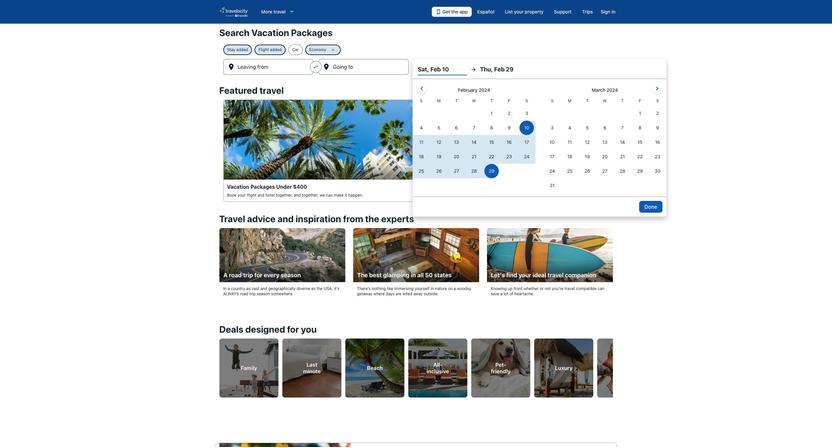 Task type: describe. For each thing, give the bounding box(es) containing it.
previous month image
[[418, 85, 426, 93]]

next image
[[609, 363, 617, 370]]

download the app button image
[[436, 9, 441, 14]]

swap origin and destination values image
[[313, 64, 319, 70]]

travelocity logo image
[[219, 7, 248, 17]]

featured travel region
[[215, 81, 617, 210]]



Task type: locate. For each thing, give the bounding box(es) containing it.
next month image
[[654, 85, 662, 93]]

previous image
[[215, 363, 223, 370]]

main content
[[0, 24, 833, 448]]

travel advice and inspiration from the experts region
[[215, 210, 617, 309]]



